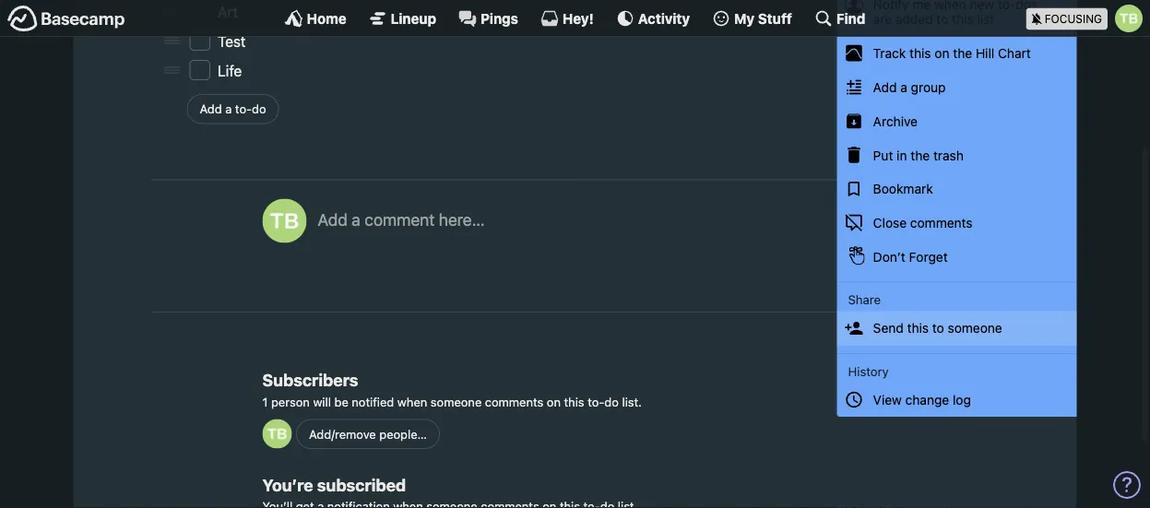 Task type: locate. For each thing, give the bounding box(es) containing it.
test
[[218, 33, 246, 51]]

add for add a group
[[873, 80, 897, 95]]

1 horizontal spatial to-
[[588, 395, 605, 409]]

0 vertical spatial the
[[953, 46, 972, 61]]

add a comment here…
[[318, 210, 485, 230]]

1 horizontal spatial on
[[935, 46, 950, 61]]

1 horizontal spatial add
[[318, 210, 348, 230]]

share send this to someone
[[848, 293, 1002, 336]]

my stuff
[[734, 10, 792, 26]]

a
[[901, 80, 908, 95], [225, 102, 232, 116], [352, 210, 360, 230]]

main element
[[0, 0, 1150, 37]]

the left hill on the top of the page
[[953, 46, 972, 61]]

0 vertical spatial tim burton image
[[1115, 5, 1143, 32]]

to inside share send this to someone
[[932, 321, 944, 336]]

view change log link
[[837, 383, 1077, 417]]

0 vertical spatial someone
[[948, 321, 1002, 336]]

activity link
[[616, 9, 690, 28]]

2 vertical spatial a
[[352, 210, 360, 230]]

lineup link
[[369, 9, 436, 28]]

close comments link
[[837, 207, 1077, 240]]

a left group
[[901, 80, 908, 95]]

0 horizontal spatial the
[[911, 148, 930, 163]]

are
[[873, 12, 892, 27]]

1 vertical spatial do
[[605, 395, 619, 409]]

1 horizontal spatial the
[[953, 46, 972, 61]]

do inside subscribers 1 person will be notified when someone comments on this to-do list.
[[605, 395, 619, 409]]

to right added
[[937, 12, 949, 27]]

add left comment
[[318, 210, 348, 230]]

1 horizontal spatial do
[[605, 395, 619, 409]]

archive
[[873, 114, 918, 129]]

add down life link
[[200, 102, 222, 116]]

this left the "list"
[[952, 12, 974, 27]]

0 horizontal spatial do
[[252, 102, 266, 116]]

0 vertical spatial a
[[901, 80, 908, 95]]

bookmark link
[[837, 173, 1077, 207]]

add/remove people… link
[[296, 420, 440, 450]]

to- down life link
[[235, 102, 252, 116]]

0 horizontal spatial someone
[[431, 395, 482, 409]]

comments
[[910, 216, 973, 231], [485, 395, 544, 409]]

2 horizontal spatial add
[[873, 80, 897, 95]]

subscribers 1 person will be notified when someone comments on this to-do list.
[[262, 371, 642, 409]]

add down track
[[873, 80, 897, 95]]

1 vertical spatial to
[[932, 321, 944, 336]]

focusing button
[[1026, 0, 1150, 36]]

on left list.
[[547, 395, 561, 409]]

0 horizontal spatial comments
[[485, 395, 544, 409]]

1 horizontal spatial someone
[[948, 321, 1002, 336]]

add inside button
[[318, 210, 348, 230]]

0 vertical spatial add
[[873, 80, 897, 95]]

tim burton image
[[1115, 5, 1143, 32], [262, 199, 307, 243], [262, 420, 292, 449]]

tim burton image inside focusing popup button
[[1115, 5, 1143, 32]]

0 horizontal spatial add
[[200, 102, 222, 116]]

add/remove
[[309, 428, 376, 442]]

2 horizontal spatial a
[[901, 80, 908, 95]]

art link
[[218, 4, 238, 21]]

add inside button
[[200, 102, 222, 116]]

on
[[935, 46, 950, 61], [547, 395, 561, 409]]

find button
[[814, 9, 866, 28]]

close comments
[[873, 216, 973, 231]]

add/remove people…
[[309, 428, 427, 442]]

a down life link
[[225, 102, 232, 116]]

here…
[[439, 210, 485, 230]]

1 vertical spatial someone
[[431, 395, 482, 409]]

0 horizontal spatial to-
[[235, 102, 252, 116]]

track this on the hill chart link
[[837, 37, 1077, 71]]

group
[[911, 80, 946, 95]]

to- left list.
[[588, 395, 605, 409]]

focusing
[[1045, 12, 1102, 25]]

this left list.
[[564, 395, 584, 409]]

1 vertical spatial a
[[225, 102, 232, 116]]

1 horizontal spatial a
[[352, 210, 360, 230]]

put in the trash
[[873, 148, 964, 163]]

on down are added to this list
[[935, 46, 950, 61]]

this right send
[[907, 321, 929, 336]]

you're subscribed
[[262, 475, 406, 495]]

hill
[[976, 46, 995, 61]]

to
[[937, 12, 949, 27], [932, 321, 944, 336]]

you're
[[262, 475, 313, 495]]

1 vertical spatial add
[[200, 102, 222, 116]]

0 vertical spatial to-
[[235, 102, 252, 116]]

2 vertical spatial add
[[318, 210, 348, 230]]

don't forget link
[[837, 240, 1077, 274]]

close
[[873, 216, 907, 231]]

subscribed
[[317, 475, 406, 495]]

people…
[[379, 428, 427, 442]]

life link
[[218, 63, 242, 80]]

someone
[[948, 321, 1002, 336], [431, 395, 482, 409]]

someone right when
[[431, 395, 482, 409]]

a for to-
[[225, 102, 232, 116]]

forget
[[909, 250, 948, 265]]

do
[[252, 102, 266, 116], [605, 395, 619, 409]]

are added to this list
[[873, 12, 995, 27]]

send this to someone link
[[837, 312, 1077, 346]]

are added to this list link
[[837, 0, 1077, 37]]

someone up log in the right of the page
[[948, 321, 1002, 336]]

1 horizontal spatial comments
[[910, 216, 973, 231]]

the right in
[[911, 148, 930, 163]]

the
[[953, 46, 972, 61], [911, 148, 930, 163]]

the inside put in the trash link
[[911, 148, 930, 163]]

subscribers
[[262, 371, 358, 391]]

1 vertical spatial the
[[911, 148, 930, 163]]

1 vertical spatial comments
[[485, 395, 544, 409]]

add
[[873, 80, 897, 95], [200, 102, 222, 116], [318, 210, 348, 230]]

chart
[[998, 46, 1031, 61]]

when
[[397, 395, 427, 409]]

1 vertical spatial to-
[[588, 395, 605, 409]]

a inside button
[[352, 210, 360, 230]]

0 horizontal spatial a
[[225, 102, 232, 116]]

add for add a to-do
[[200, 102, 222, 116]]

a inside button
[[225, 102, 232, 116]]

someone inside share send this to someone
[[948, 321, 1002, 336]]

this
[[952, 12, 974, 27], [910, 46, 931, 61], [907, 321, 929, 336], [564, 395, 584, 409]]

to-
[[235, 102, 252, 116], [588, 395, 605, 409]]

0 horizontal spatial on
[[547, 395, 561, 409]]

change
[[905, 393, 949, 408]]

list.
[[622, 395, 642, 409]]

0 vertical spatial do
[[252, 102, 266, 116]]

1 vertical spatial on
[[547, 395, 561, 409]]

0 vertical spatial comments
[[910, 216, 973, 231]]

view
[[873, 393, 902, 408]]

1 vertical spatial tim burton image
[[262, 199, 307, 243]]

to right send
[[932, 321, 944, 336]]

don't
[[873, 250, 906, 265]]

a left comment
[[352, 210, 360, 230]]



Task type: describe. For each thing, give the bounding box(es) containing it.
art
[[218, 4, 238, 21]]

add a comment here… button
[[318, 199, 980, 282]]

the inside track this on the hill chart link
[[953, 46, 972, 61]]

someone inside subscribers 1 person will be notified when someone comments on this to-do list.
[[431, 395, 482, 409]]

view change log
[[873, 393, 971, 408]]

history
[[848, 364, 889, 379]]

add a group link
[[837, 71, 1077, 105]]

add a to-do button
[[187, 94, 279, 124]]

do inside button
[[252, 102, 266, 116]]

be
[[334, 395, 349, 409]]

will
[[313, 395, 331, 409]]

share
[[848, 293, 881, 307]]

added
[[896, 12, 933, 27]]

person
[[271, 395, 310, 409]]

hey! button
[[540, 9, 594, 28]]

2 vertical spatial tim burton image
[[262, 420, 292, 449]]

a for group
[[901, 80, 908, 95]]

pings button
[[459, 9, 518, 28]]

add for add a comment here…
[[318, 210, 348, 230]]

hey!
[[563, 10, 594, 26]]

home link
[[285, 9, 347, 28]]

log
[[953, 393, 971, 408]]

add a group
[[873, 80, 946, 95]]

add a to-do
[[200, 102, 266, 116]]

comment
[[365, 210, 435, 230]]

bookmark
[[873, 182, 933, 197]]

trash
[[933, 148, 964, 163]]

lineup
[[391, 10, 436, 26]]

activity
[[638, 10, 690, 26]]

comments inside subscribers 1 person will be notified when someone comments on this to-do list.
[[485, 395, 544, 409]]

this inside share send this to someone
[[907, 321, 929, 336]]

archive link
[[837, 105, 1077, 139]]

to- inside subscribers 1 person will be notified when someone comments on this to-do list.
[[588, 395, 605, 409]]

put in the trash link
[[837, 139, 1077, 173]]

don't forget
[[873, 250, 948, 265]]

pings
[[481, 10, 518, 26]]

my
[[734, 10, 755, 26]]

life
[[218, 63, 242, 80]]

to- inside button
[[235, 102, 252, 116]]

in
[[897, 148, 907, 163]]

find
[[837, 10, 866, 26]]

stuff
[[758, 10, 792, 26]]

switch accounts image
[[7, 5, 125, 33]]

on inside subscribers 1 person will be notified when someone comments on this to-do list.
[[547, 395, 561, 409]]

list
[[977, 12, 995, 27]]

0 vertical spatial on
[[935, 46, 950, 61]]

home
[[307, 10, 347, 26]]

track this on the hill chart
[[873, 46, 1031, 61]]

this inside subscribers 1 person will be notified when someone comments on this to-do list.
[[564, 395, 584, 409]]

track
[[873, 46, 906, 61]]

this right track
[[910, 46, 931, 61]]

1
[[262, 395, 268, 409]]

send
[[873, 321, 904, 336]]

notified
[[352, 395, 394, 409]]

test link
[[218, 33, 246, 51]]

a for comment
[[352, 210, 360, 230]]

my stuff button
[[712, 9, 792, 28]]

put
[[873, 148, 893, 163]]

0 vertical spatial to
[[937, 12, 949, 27]]



Task type: vqa. For each thing, say whether or not it's contained in the screenshot.
Filter by projects
no



